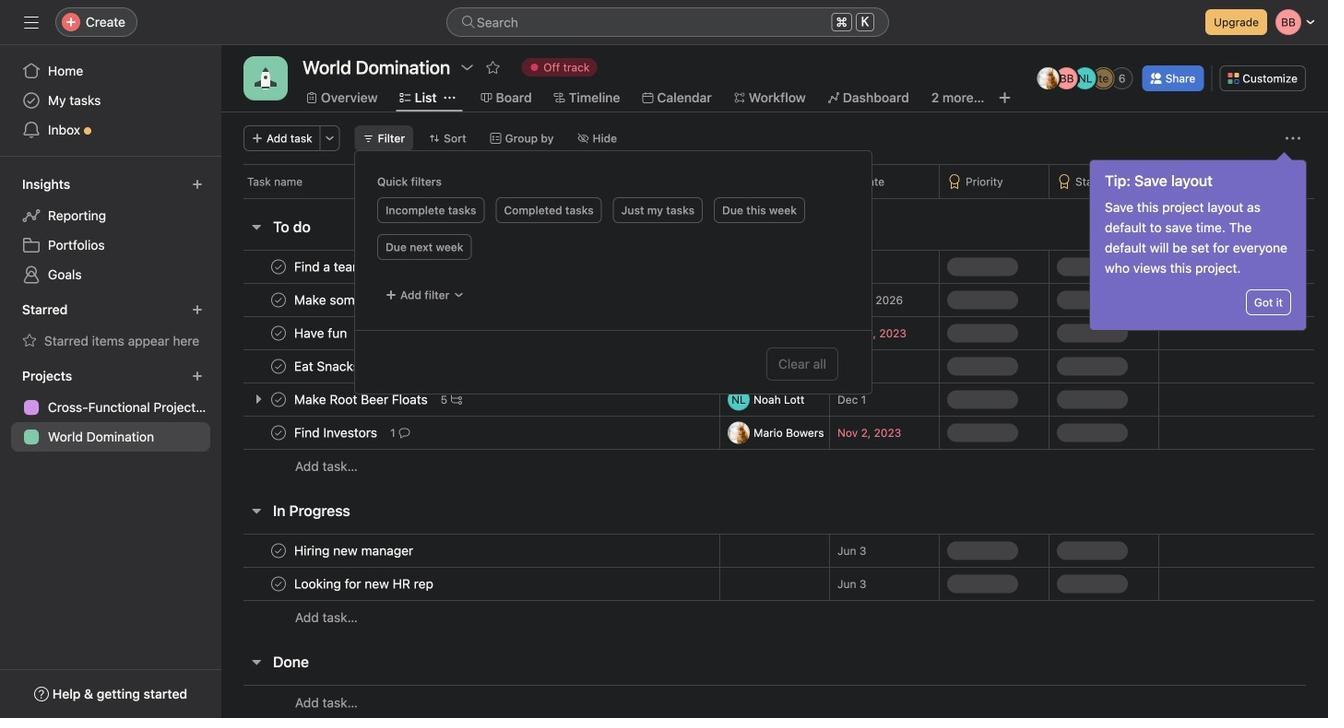 Task type: locate. For each thing, give the bounding box(es) containing it.
1 vertical spatial task name text field
[[291, 575, 439, 594]]

2 mark complete checkbox from the top
[[268, 389, 290, 411]]

task name text field inside looking for new hr rep cell
[[291, 575, 439, 594]]

1 collapse task list for this group image from the top
[[249, 504, 264, 519]]

task name text field inside have fun cell
[[291, 324, 353, 343]]

2 mark complete checkbox from the top
[[268, 289, 290, 311]]

mark complete checkbox inside looking for new hr rep cell
[[268, 574, 290, 596]]

Mark complete checkbox
[[268, 356, 290, 378], [268, 389, 290, 411], [268, 540, 290, 562], [268, 574, 290, 596]]

mark complete checkbox inside the hiring new manager cell
[[268, 540, 290, 562]]

1 task name text field from the top
[[291, 258, 369, 276]]

hide sidebar image
[[24, 15, 39, 30]]

None field
[[447, 7, 890, 37]]

1 cell from the top
[[720, 250, 831, 284]]

3 mark complete image from the top
[[268, 323, 290, 345]]

tooltip
[[1091, 155, 1307, 330]]

task name text field inside find a team cell
[[291, 258, 369, 276]]

projects element
[[0, 360, 221, 456]]

Task name text field
[[291, 258, 369, 276], [291, 291, 413, 310], [291, 324, 353, 343], [291, 358, 365, 376], [291, 391, 434, 409], [291, 424, 383, 443]]

new project or portfolio image
[[192, 371, 203, 382]]

3 task name text field from the top
[[291, 324, 353, 343]]

tab actions image
[[444, 92, 455, 103]]

mark complete checkbox inside find a team cell
[[268, 256, 290, 278]]

task name text field inside eat snacks cell
[[291, 358, 365, 376]]

mark complete image inside find a team cell
[[268, 256, 290, 278]]

new insights image
[[192, 179, 203, 190]]

collapse task list for this group image
[[249, 220, 264, 234]]

add items to starred image
[[192, 305, 203, 316]]

2 mark complete image from the top
[[268, 289, 290, 311]]

task name text field for mark complete checkbox inside the hiring new manager cell
[[291, 542, 419, 561]]

4 mark complete image from the top
[[268, 422, 290, 444]]

Task name text field
[[291, 542, 419, 561], [291, 575, 439, 594]]

task name text field inside find investors cell
[[291, 424, 383, 443]]

3 mark complete image from the top
[[268, 540, 290, 562]]

cell
[[720, 250, 831, 284], [720, 283, 831, 317]]

mark complete image inside have fun cell
[[268, 323, 290, 345]]

1 task name text field from the top
[[291, 542, 419, 561]]

rocket image
[[255, 67, 277, 90]]

mark complete image inside eat snacks cell
[[268, 356, 290, 378]]

2 cell from the top
[[720, 283, 831, 317]]

mark complete checkbox inside have fun cell
[[268, 323, 290, 345]]

1 vertical spatial collapse task list for this group image
[[249, 655, 264, 670]]

mark complete image inside the hiring new manager cell
[[268, 540, 290, 562]]

0 vertical spatial collapse task list for this group image
[[249, 504, 264, 519]]

expand subtask list for the task make root beer floats image
[[251, 392, 266, 407]]

have fun cell
[[221, 317, 720, 351]]

show options image
[[460, 60, 475, 75]]

make root beer floats cell
[[221, 383, 720, 417]]

global element
[[0, 45, 221, 156]]

3 mark complete checkbox from the top
[[268, 540, 290, 562]]

5 task name text field from the top
[[291, 391, 434, 409]]

mark complete image for mark complete checkbox inside the hiring new manager cell
[[268, 540, 290, 562]]

4 mark complete checkbox from the top
[[268, 422, 290, 444]]

3 mark complete checkbox from the top
[[268, 323, 290, 345]]

mark complete checkbox for task name text box in the find investors cell
[[268, 422, 290, 444]]

2 task name text field from the top
[[291, 575, 439, 594]]

mark complete image for task name text box in find a team cell
[[268, 256, 290, 278]]

details image
[[698, 395, 709, 406]]

mark complete image
[[268, 256, 290, 278], [268, 289, 290, 311], [268, 323, 290, 345], [268, 422, 290, 444]]

1 mark complete checkbox from the top
[[268, 256, 290, 278]]

mark complete image for mark complete checkbox in the looking for new hr rep cell
[[268, 574, 290, 596]]

mark complete image
[[268, 356, 290, 378], [268, 389, 290, 411], [268, 540, 290, 562], [268, 574, 290, 596]]

mark complete checkbox inside make some snacks cell
[[268, 289, 290, 311]]

mark complete checkbox inside find investors cell
[[268, 422, 290, 444]]

mark complete image inside make some snacks cell
[[268, 289, 290, 311]]

more actions image
[[1286, 131, 1301, 146], [325, 133, 336, 144]]

mark complete image inside looking for new hr rep cell
[[268, 574, 290, 596]]

4 task name text field from the top
[[291, 358, 365, 376]]

task name text field inside the hiring new manager cell
[[291, 542, 419, 561]]

2 mark complete image from the top
[[268, 389, 290, 411]]

mark complete checkbox for looking for new hr rep cell
[[268, 574, 290, 596]]

1 mark complete checkbox from the top
[[268, 356, 290, 378]]

6 task name text field from the top
[[291, 424, 383, 443]]

task name text field for find investors cell
[[291, 424, 383, 443]]

collapse task list for this group image
[[249, 504, 264, 519], [249, 655, 264, 670]]

1 mark complete image from the top
[[268, 356, 290, 378]]

1 mark complete image from the top
[[268, 256, 290, 278]]

4 mark complete checkbox from the top
[[268, 574, 290, 596]]

0 horizontal spatial more actions image
[[325, 133, 336, 144]]

mark complete checkbox inside eat snacks cell
[[268, 356, 290, 378]]

mark complete image for task name text box within make some snacks cell
[[268, 289, 290, 311]]

task name text field inside make some snacks cell
[[291, 291, 413, 310]]

2 task name text field from the top
[[291, 291, 413, 310]]

Mark complete checkbox
[[268, 256, 290, 278], [268, 289, 290, 311], [268, 323, 290, 345], [268, 422, 290, 444]]

eat snacks cell
[[221, 350, 720, 384]]

mark complete image for mark complete checkbox inside the eat snacks cell
[[268, 356, 290, 378]]

move tasks between sections image
[[664, 395, 676, 406]]

task name text field for mark complete checkbox in the looking for new hr rep cell
[[291, 575, 439, 594]]

task name text field for find a team cell on the top
[[291, 258, 369, 276]]

add tab image
[[998, 90, 1013, 105]]

0 vertical spatial task name text field
[[291, 542, 419, 561]]

row
[[221, 164, 1329, 198], [244, 197, 1315, 199], [221, 250, 1329, 284], [221, 283, 1329, 317], [221, 317, 1329, 351], [221, 350, 1329, 384], [221, 383, 1329, 417], [221, 416, 1329, 450], [221, 449, 1329, 484], [221, 534, 1329, 568], [221, 568, 1329, 602], [221, 601, 1329, 635], [221, 686, 1329, 719]]

1 comment image
[[429, 295, 440, 306]]

4 mark complete image from the top
[[268, 574, 290, 596]]



Task type: vqa. For each thing, say whether or not it's contained in the screenshot.
5 subtasks image
yes



Task type: describe. For each thing, give the bounding box(es) containing it.
header to do tree grid
[[221, 250, 1329, 484]]

Search tasks, projects, and more text field
[[447, 7, 890, 37]]

task name text field for make some snacks cell
[[291, 291, 413, 310]]

5 subtasks image
[[451, 395, 463, 406]]

hiring new manager cell
[[221, 534, 720, 568]]

starred element
[[0, 293, 221, 360]]

mark complete checkbox inside make root beer floats cell
[[268, 389, 290, 411]]

mark complete checkbox for task name text box within have fun cell
[[268, 323, 290, 345]]

more section actions image
[[350, 220, 364, 234]]

make some snacks cell
[[221, 283, 720, 317]]

1 horizontal spatial more actions image
[[1286, 131, 1301, 146]]

find investors cell
[[221, 416, 720, 450]]

mark complete image for task name text box within have fun cell
[[268, 323, 290, 345]]

mark complete checkbox for task name text box in find a team cell
[[268, 256, 290, 278]]

1 comment image
[[399, 428, 410, 439]]

cell for make some snacks cell
[[720, 283, 831, 317]]

mark complete checkbox for the hiring new manager cell
[[268, 540, 290, 562]]

insights element
[[0, 168, 221, 293]]

mark complete image for task name text box in the find investors cell
[[268, 422, 290, 444]]

header in progress tree grid
[[221, 534, 1329, 635]]

task name text field for have fun cell
[[291, 324, 353, 343]]

mark complete image for mark complete checkbox inside make root beer floats cell
[[268, 389, 290, 411]]

mark complete checkbox for task name text box within make some snacks cell
[[268, 289, 290, 311]]

3 comments image
[[371, 328, 382, 339]]

add to starred image
[[486, 60, 500, 75]]

cell for find a team cell on the top
[[720, 250, 831, 284]]

find a team cell
[[221, 250, 720, 284]]

mark complete checkbox for eat snacks cell
[[268, 356, 290, 378]]

looking for new hr rep cell
[[221, 568, 720, 602]]

task name text field inside make root beer floats cell
[[291, 391, 434, 409]]

2 collapse task list for this group image from the top
[[249, 655, 264, 670]]

task name text field for eat snacks cell
[[291, 358, 365, 376]]



